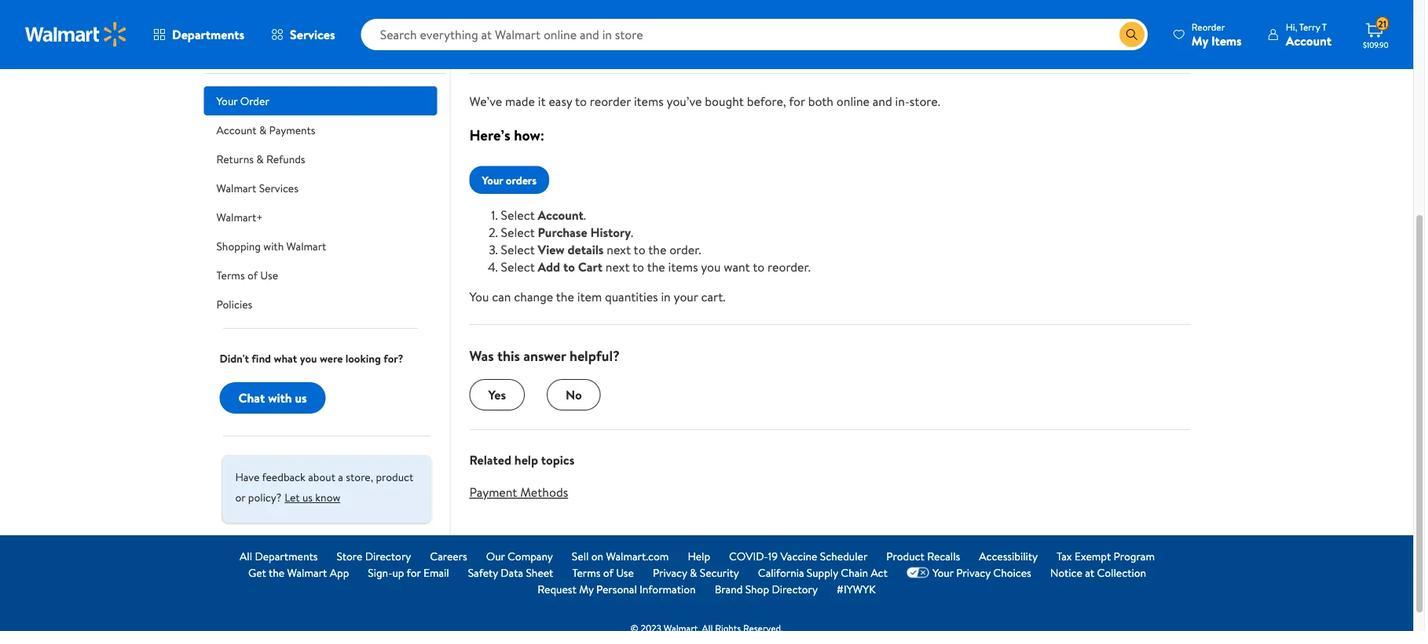 Task type: describe. For each thing, give the bounding box(es) containing it.
item
[[577, 288, 602, 306]]

help topics
[[217, 39, 295, 61]]

information
[[640, 582, 696, 597]]

refunds
[[266, 151, 305, 167]]

notice at collection link
[[1051, 565, 1147, 582]]

quantities
[[605, 288, 658, 306]]

with for shopping
[[264, 239, 284, 254]]

sell
[[572, 549, 589, 564]]

personal
[[596, 582, 637, 597]]

select account . select purchase history . select view details next to the order. select add to cart next to the items you want to reorder.
[[501, 207, 811, 276]]

your order link
[[204, 86, 437, 116]]

1 horizontal spatial for
[[789, 93, 805, 110]]

a
[[338, 470, 343, 485]]

help
[[515, 452, 538, 469]]

you inside select account . select purchase history . select view details next to the order. select add to cart next to the items you want to reorder.
[[701, 259, 721, 276]]

your privacy choices link
[[907, 565, 1032, 582]]

product
[[887, 549, 925, 564]]

#iywyk
[[837, 582, 876, 597]]

1 vertical spatial services
[[259, 180, 299, 196]]

let
[[285, 490, 300, 506]]

california
[[758, 565, 804, 581]]

answer
[[524, 346, 566, 366]]

all
[[240, 549, 252, 564]]

your order
[[217, 93, 269, 108]]

1 vertical spatial walmart
[[287, 239, 326, 254]]

Search search field
[[361, 19, 1148, 50]]

19
[[768, 549, 778, 564]]

topics
[[541, 452, 575, 469]]

and
[[873, 93, 893, 110]]

in-
[[896, 93, 910, 110]]

help for help
[[688, 549, 711, 564]]

shopping with walmart link
[[204, 232, 437, 261]]

product
[[376, 470, 414, 485]]

to right easy
[[575, 93, 587, 110]]

for inside sign-up for email link
[[407, 565, 421, 581]]

& for privacy
[[690, 565, 697, 581]]

your orders
[[482, 172, 537, 188]]

0 horizontal spatial use
[[260, 268, 278, 283]]

at
[[1085, 565, 1095, 581]]

before,
[[747, 93, 786, 110]]

walmart.com
[[606, 549, 669, 564]]

your for your order
[[217, 93, 238, 108]]

account & payments
[[217, 122, 316, 138]]

reorder
[[590, 93, 631, 110]]

here's
[[470, 125, 511, 145]]

services inside popup button
[[290, 26, 335, 43]]

walmart inside tax exempt program get the walmart app
[[287, 565, 327, 581]]

online
[[837, 93, 870, 110]]

let us know
[[285, 490, 340, 506]]

let us know link
[[285, 486, 340, 511]]

Walmart Site-Wide search field
[[361, 19, 1148, 50]]

1 vertical spatial terms
[[572, 565, 601, 581]]

0 horizontal spatial .
[[584, 207, 586, 224]]

all departments
[[240, 549, 318, 564]]

chat with us button
[[220, 383, 326, 414]]

21
[[1379, 17, 1387, 30]]

we've made it easy to reorder items you've bought before, for both online and in-store.
[[470, 93, 941, 110]]

my inside reorder my items
[[1192, 32, 1209, 49]]

0 horizontal spatial you
[[300, 351, 317, 367]]

accessibility
[[979, 549, 1038, 564]]

collection
[[1097, 565, 1147, 581]]

& for returns
[[256, 151, 264, 167]]

helpful?
[[570, 346, 620, 366]]

know
[[315, 490, 340, 506]]

walmart image
[[25, 22, 127, 47]]

we've
[[470, 93, 502, 110]]

0 horizontal spatial of
[[248, 268, 258, 283]]

help for help topics
[[217, 39, 249, 61]]

store
[[337, 549, 363, 564]]

notice at collection request my personal information
[[538, 565, 1147, 597]]

choices
[[994, 565, 1032, 581]]

next right cart
[[606, 259, 630, 276]]

our company link
[[486, 549, 553, 565]]

to up quantities
[[633, 259, 644, 276]]

act
[[871, 565, 888, 581]]

sign-
[[368, 565, 393, 581]]

reorder my items
[[1192, 20, 1242, 49]]

feedback
[[262, 470, 306, 485]]

related help topics
[[470, 452, 575, 469]]

walmart services link
[[204, 174, 437, 203]]

my inside notice at collection request my personal information
[[579, 582, 594, 597]]

in
[[661, 288, 671, 306]]

tax exempt program get the walmart app
[[248, 549, 1155, 581]]

brand
[[715, 582, 743, 597]]

vaccine
[[781, 549, 818, 564]]

get
[[248, 565, 266, 581]]

us inside button
[[303, 490, 313, 506]]

accessibility link
[[979, 549, 1038, 565]]

account inside account & payments link
[[217, 122, 257, 138]]

reorder for reorder
[[495, 39, 550, 61]]

payment methods link
[[470, 484, 568, 501]]

hi, terry t account
[[1286, 20, 1332, 49]]

with for chat
[[268, 390, 292, 407]]

view
[[538, 241, 565, 259]]

& for account
[[259, 122, 267, 138]]

us inside 'button'
[[295, 390, 307, 407]]

sell on walmart.com
[[572, 549, 669, 564]]

safety
[[468, 565, 498, 581]]

#iywyk link
[[837, 582, 876, 598]]

2 privacy from the left
[[957, 565, 991, 581]]

1 horizontal spatial directory
[[772, 582, 818, 597]]

walmart services
[[217, 180, 299, 196]]

reorder for reorder my items
[[1192, 20, 1225, 33]]

to right add
[[563, 259, 575, 276]]

cart.
[[701, 288, 726, 306]]

covid-
[[729, 549, 768, 564]]

reorder.
[[768, 259, 811, 276]]

to right want
[[753, 259, 765, 276]]

search icon image
[[1126, 28, 1139, 41]]

purchase
[[538, 224, 588, 241]]

recalls
[[927, 549, 961, 564]]



Task type: locate. For each thing, give the bounding box(es) containing it.
use down the shopping with walmart
[[260, 268, 278, 283]]

supply
[[807, 565, 838, 581]]

departments up the "get the walmart app" link
[[255, 549, 318, 564]]

were
[[320, 351, 343, 367]]

0 horizontal spatial items
[[634, 93, 664, 110]]

& down help link
[[690, 565, 697, 581]]

1 select from the top
[[501, 207, 535, 224]]

0 vertical spatial with
[[264, 239, 284, 254]]

0 vertical spatial services
[[290, 26, 335, 43]]

0 vertical spatial terms
[[217, 268, 245, 283]]

2 vertical spatial your
[[933, 565, 954, 581]]

my
[[1192, 32, 1209, 49], [579, 582, 594, 597]]

0 horizontal spatial privacy
[[653, 565, 687, 581]]

items up your
[[668, 259, 698, 276]]

orders
[[506, 172, 537, 188]]

0 horizontal spatial reorder
[[495, 39, 550, 61]]

1 vertical spatial terms of use
[[572, 565, 634, 581]]

departments button
[[140, 16, 258, 53]]

departments left topics
[[172, 26, 244, 43]]

0 horizontal spatial help
[[217, 39, 249, 61]]

1 vertical spatial use
[[616, 565, 634, 581]]

let us know button
[[285, 486, 340, 511]]

us
[[295, 390, 307, 407], [303, 490, 313, 506]]

1 horizontal spatial account
[[538, 207, 584, 224]]

0 horizontal spatial terms of use
[[217, 268, 278, 283]]

0 horizontal spatial terms
[[217, 268, 245, 283]]

notice
[[1051, 565, 1083, 581]]

0 horizontal spatial terms of use link
[[204, 261, 437, 290]]

0 vertical spatial use
[[260, 268, 278, 283]]

of down shopping
[[248, 268, 258, 283]]

the left item
[[556, 288, 574, 306]]

items inside select account . select purchase history . select view details next to the order. select add to cart next to the items you want to reorder.
[[668, 259, 698, 276]]

0 vertical spatial help
[[217, 39, 249, 61]]

payment
[[470, 484, 517, 501]]

0 vertical spatial directory
[[365, 549, 411, 564]]

4 select from the top
[[501, 259, 535, 276]]

directory up 'sign-'
[[365, 549, 411, 564]]

your privacy choices
[[933, 565, 1032, 581]]

0 horizontal spatial my
[[579, 582, 594, 597]]

0 vertical spatial my
[[1192, 32, 1209, 49]]

1 horizontal spatial of
[[603, 565, 614, 581]]

your
[[217, 93, 238, 108], [482, 172, 503, 188], [933, 565, 954, 581]]

methods
[[520, 484, 568, 501]]

can
[[492, 288, 511, 306]]

up
[[393, 565, 404, 581]]

use down sell on walmart.com link
[[616, 565, 634, 581]]

your for your orders
[[482, 172, 503, 188]]

0 vertical spatial terms of use
[[217, 268, 278, 283]]

1 vertical spatial departments
[[255, 549, 318, 564]]

3 select from the top
[[501, 241, 535, 259]]

1 horizontal spatial .
[[631, 224, 634, 241]]

security
[[700, 565, 739, 581]]

was this answer helpful?
[[470, 346, 620, 366]]

1 horizontal spatial items
[[668, 259, 698, 276]]

get the walmart app link
[[248, 565, 349, 582]]

covid-19 vaccine scheduler
[[729, 549, 868, 564]]

with inside 'button'
[[268, 390, 292, 407]]

0 vertical spatial terms of use link
[[204, 261, 437, 290]]

for left both
[[789, 93, 805, 110]]

no
[[566, 386, 582, 404]]

0 horizontal spatial for
[[407, 565, 421, 581]]

walmart+
[[217, 209, 263, 225]]

terms down sell
[[572, 565, 601, 581]]

policy?
[[248, 490, 282, 506]]

services
[[290, 26, 335, 43], [259, 180, 299, 196]]

items
[[634, 93, 664, 110], [668, 259, 698, 276]]

account & payments link
[[204, 116, 437, 145]]

1 vertical spatial us
[[303, 490, 313, 506]]

reorder
[[1192, 20, 1225, 33], [495, 39, 550, 61]]

0 vertical spatial &
[[259, 122, 267, 138]]

1 horizontal spatial terms of use
[[572, 565, 634, 581]]

our company
[[486, 549, 553, 564]]

bought
[[705, 93, 744, 110]]

the down all departments link
[[269, 565, 285, 581]]

1 vertical spatial my
[[579, 582, 594, 597]]

1 horizontal spatial your
[[482, 172, 503, 188]]

have
[[235, 470, 260, 485]]

terms of use link down on
[[572, 565, 634, 582]]

the
[[649, 241, 667, 259], [647, 259, 665, 276], [556, 288, 574, 306], [269, 565, 285, 581]]

chat
[[239, 390, 265, 407]]

0 vertical spatial of
[[248, 268, 258, 283]]

reorder right search icon
[[1192, 20, 1225, 33]]

chain
[[841, 565, 868, 581]]

1 vertical spatial account
[[217, 122, 257, 138]]

1 vertical spatial items
[[668, 259, 698, 276]]

2 horizontal spatial account
[[1286, 32, 1332, 49]]

exempt
[[1075, 549, 1111, 564]]

&
[[259, 122, 267, 138], [256, 151, 264, 167], [690, 565, 697, 581]]

0 vertical spatial us
[[295, 390, 307, 407]]

made
[[505, 93, 535, 110]]

next right 'details'
[[607, 241, 631, 259]]

with right chat
[[268, 390, 292, 407]]

you left want
[[701, 259, 721, 276]]

find
[[252, 351, 271, 367]]

2 select from the top
[[501, 224, 535, 241]]

0 vertical spatial items
[[634, 93, 664, 110]]

0 vertical spatial reorder
[[1192, 20, 1225, 33]]

easy
[[549, 93, 572, 110]]

1 vertical spatial reorder
[[495, 39, 550, 61]]

1 vertical spatial for
[[407, 565, 421, 581]]

or
[[235, 490, 246, 506]]

history
[[591, 224, 631, 241]]

1 vertical spatial your
[[482, 172, 503, 188]]

you've
[[667, 93, 702, 110]]

shopping with walmart
[[217, 239, 326, 254]]

1 horizontal spatial reorder
[[1192, 20, 1225, 33]]

brand shop directory
[[715, 582, 818, 597]]

privacy choices icon image
[[907, 568, 930, 579]]

your left order
[[217, 93, 238, 108]]

. right 'details'
[[631, 224, 634, 241]]

reorder right back icon
[[495, 39, 550, 61]]

my left the items on the right top
[[1192, 32, 1209, 49]]

your down recalls
[[933, 565, 954, 581]]

walmart left app
[[287, 565, 327, 581]]

1 horizontal spatial my
[[1192, 32, 1209, 49]]

your left orders
[[482, 172, 503, 188]]

you can change the item quantities in your cart.
[[470, 288, 726, 306]]

help up the privacy & security
[[688, 549, 711, 564]]

privacy up information
[[653, 565, 687, 581]]

sign-up for email
[[368, 565, 449, 581]]

how:
[[514, 125, 545, 145]]

& up returns & refunds
[[259, 122, 267, 138]]

0 vertical spatial account
[[1286, 32, 1332, 49]]

account up view
[[538, 207, 584, 224]]

walmart down returns
[[217, 180, 256, 196]]

careers link
[[430, 549, 467, 565]]

with right shopping
[[264, 239, 284, 254]]

didn't
[[220, 351, 249, 367]]

it
[[538, 93, 546, 110]]

cart
[[578, 259, 603, 276]]

0 horizontal spatial directory
[[365, 549, 411, 564]]

safety data sheet
[[468, 565, 554, 581]]

t
[[1323, 20, 1327, 33]]

you left were
[[300, 351, 317, 367]]

tax
[[1057, 549, 1072, 564]]

account
[[1286, 32, 1332, 49], [217, 122, 257, 138], [538, 207, 584, 224]]

yes button
[[470, 380, 525, 411]]

account inside select account . select purchase history . select view details next to the order. select add to cart next to the items you want to reorder.
[[538, 207, 584, 224]]

add
[[538, 259, 560, 276]]

my right request
[[579, 582, 594, 597]]

1 horizontal spatial terms of use link
[[572, 565, 634, 582]]

didn't find what you were looking for?
[[220, 351, 404, 367]]

. left history
[[584, 207, 586, 224]]

departments inside all departments link
[[255, 549, 318, 564]]

for right up
[[407, 565, 421, 581]]

looking
[[346, 351, 381, 367]]

departments inside departments "dropdown button"
[[172, 26, 244, 43]]

1 vertical spatial help
[[688, 549, 711, 564]]

on
[[592, 549, 604, 564]]

back image
[[470, 40, 488, 59]]

your orders link
[[470, 166, 549, 194]]

shop
[[746, 582, 769, 597]]

0 vertical spatial for
[[789, 93, 805, 110]]

1 horizontal spatial help
[[688, 549, 711, 564]]

here's how:
[[470, 125, 545, 145]]

your inside "link"
[[482, 172, 503, 188]]

services up 'your order' link
[[290, 26, 335, 43]]

change
[[514, 288, 553, 306]]

1 horizontal spatial terms
[[572, 565, 601, 581]]

privacy & security
[[653, 565, 739, 581]]

1 horizontal spatial you
[[701, 259, 721, 276]]

services down refunds
[[259, 180, 299, 196]]

us down didn't find what you were looking for?
[[295, 390, 307, 407]]

product recalls link
[[887, 549, 961, 565]]

to right history
[[634, 241, 646, 259]]

policies
[[217, 297, 252, 312]]

email
[[424, 565, 449, 581]]

0 vertical spatial walmart
[[217, 180, 256, 196]]

2 vertical spatial account
[[538, 207, 584, 224]]

the inside tax exempt program get the walmart app
[[269, 565, 285, 581]]

your for your privacy choices
[[933, 565, 954, 581]]

of up the personal
[[603, 565, 614, 581]]

1 vertical spatial &
[[256, 151, 264, 167]]

help left topics
[[217, 39, 249, 61]]

1 vertical spatial of
[[603, 565, 614, 581]]

account up returns
[[217, 122, 257, 138]]

the up the in
[[647, 259, 665, 276]]

0 horizontal spatial your
[[217, 93, 238, 108]]

us right let in the left of the page
[[303, 490, 313, 506]]

terms up policies
[[217, 268, 245, 283]]

2 horizontal spatial your
[[933, 565, 954, 581]]

about
[[308, 470, 336, 485]]

0 vertical spatial departments
[[172, 26, 244, 43]]

terms of use link down the shopping with walmart
[[204, 261, 437, 290]]

items left you've
[[634, 93, 664, 110]]

returns
[[217, 151, 254, 167]]

1 vertical spatial directory
[[772, 582, 818, 597]]

privacy down recalls
[[957, 565, 991, 581]]

0 horizontal spatial account
[[217, 122, 257, 138]]

payments
[[269, 122, 316, 138]]

& right returns
[[256, 151, 264, 167]]

all departments link
[[240, 549, 318, 565]]

california supply chain act
[[758, 565, 888, 581]]

order
[[240, 93, 269, 108]]

yes
[[488, 386, 506, 404]]

1 privacy from the left
[[653, 565, 687, 581]]

0 vertical spatial you
[[701, 259, 721, 276]]

2 vertical spatial walmart
[[287, 565, 327, 581]]

the left order.
[[649, 241, 667, 259]]

1 horizontal spatial use
[[616, 565, 634, 581]]

1 horizontal spatial departments
[[255, 549, 318, 564]]

1 vertical spatial with
[[268, 390, 292, 407]]

terms of use down shopping
[[217, 268, 278, 283]]

0 horizontal spatial departments
[[172, 26, 244, 43]]

1 vertical spatial terms of use link
[[572, 565, 634, 582]]

terms of use down on
[[572, 565, 634, 581]]

1 vertical spatial you
[[300, 351, 317, 367]]

directory down california
[[772, 582, 818, 597]]

directory
[[365, 549, 411, 564], [772, 582, 818, 597]]

product recalls
[[887, 549, 961, 564]]

walmart down walmart+ link
[[287, 239, 326, 254]]

account left $109.90
[[1286, 32, 1332, 49]]

2 vertical spatial &
[[690, 565, 697, 581]]

0 vertical spatial your
[[217, 93, 238, 108]]

1 horizontal spatial privacy
[[957, 565, 991, 581]]

reorder inside reorder my items
[[1192, 20, 1225, 33]]

for?
[[384, 351, 404, 367]]



Task type: vqa. For each thing, say whether or not it's contained in the screenshot.


